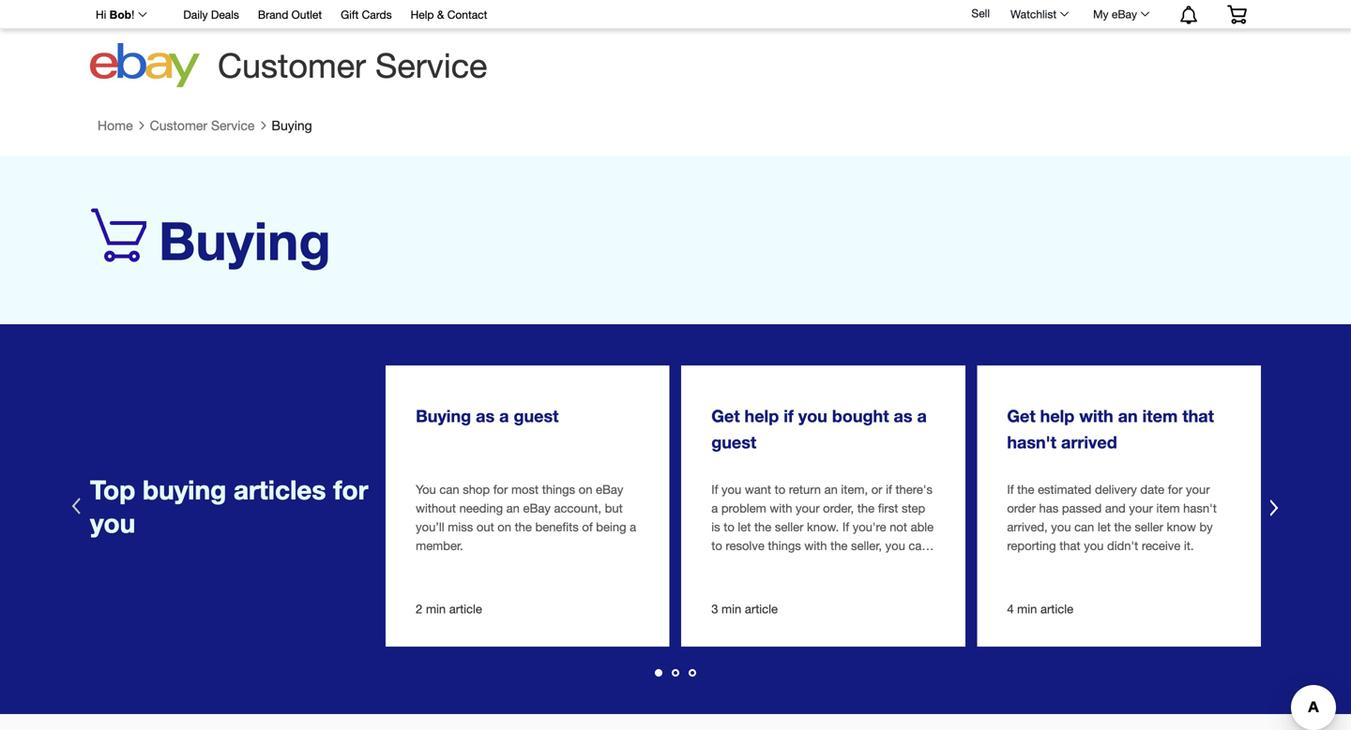 Task type: describe. For each thing, give the bounding box(es) containing it.
able
[[911, 520, 934, 535]]

arrived,
[[1007, 520, 1048, 535]]

hi
[[96, 8, 106, 21]]

to right us
[[750, 558, 761, 572]]

customer inside buying main content
[[150, 118, 207, 133]]

help
[[411, 8, 434, 21]]

the down know.
[[830, 539, 848, 553]]

you can shop for most things on ebay without needing an ebay account, but you'll miss out on the benefits of being a member.
[[416, 483, 636, 553]]

things inside you can shop for most things on ebay without needing an ebay account, but you'll miss out on the benefits of being a member.
[[542, 483, 575, 497]]

2 vertical spatial ebay
[[523, 501, 551, 516]]

as inside the get help if you bought as a guest
[[894, 406, 913, 427]]

for for shop
[[493, 483, 508, 497]]

miss
[[448, 520, 473, 535]]

article for get help with an item that hasn't arrived
[[1041, 602, 1073, 617]]

daily
[[183, 8, 208, 21]]

4
[[1007, 602, 1014, 617]]

benefits
[[535, 520, 579, 535]]

watchlist
[[1010, 8, 1057, 21]]

to down is
[[711, 539, 722, 553]]

if you want to return an item, or if there's a problem with your order, the first step is to let the seller know. if you're not able to resolve things with the seller, you can ask us to help.
[[711, 483, 934, 572]]

min for get help with an item that hasn't arrived
[[1017, 602, 1037, 617]]

us
[[734, 558, 747, 572]]

you down not
[[885, 539, 905, 553]]

arrived
[[1061, 433, 1117, 453]]

bob
[[109, 8, 131, 21]]

hasn't inside if the estimated delivery date for your order has passed and your item hasn't arrived, you can let the seller know by reporting that you didn't receive it.
[[1183, 501, 1217, 516]]

account navigation
[[85, 0, 1261, 29]]

2 min article
[[416, 602, 482, 617]]

you're
[[853, 520, 886, 535]]

help for arrived
[[1040, 406, 1075, 427]]

help.
[[764, 558, 791, 572]]

problem
[[721, 501, 766, 516]]

1 horizontal spatial if
[[842, 520, 849, 535]]

guest inside the get help if you bought as a guest
[[711, 433, 756, 453]]

the up resolve
[[754, 520, 772, 535]]

can inside if the estimated delivery date for your order has passed and your item hasn't arrived, you can let the seller know by reporting that you didn't receive it.
[[1074, 520, 1094, 535]]

is
[[711, 520, 720, 535]]

you up the problem
[[722, 483, 741, 497]]

customer service banner
[[85, 0, 1261, 94]]

you'll
[[416, 520, 444, 535]]

2 horizontal spatial your
[[1186, 483, 1210, 497]]

things inside the if you want to return an item, or if there's a problem with your order, the first step is to let the seller know. if you're not able to resolve things with the seller, you can ask us to help.
[[768, 539, 801, 553]]

know
[[1167, 520, 1196, 535]]

to right want
[[775, 483, 786, 497]]

let inside if the estimated delivery date for your order has passed and your item hasn't arrived, you can let the seller know by reporting that you didn't receive it.
[[1098, 520, 1111, 535]]

needing
[[459, 501, 503, 516]]

shop
[[463, 483, 490, 497]]

there's
[[896, 483, 933, 497]]

3 min article
[[711, 602, 778, 617]]

without
[[416, 501, 456, 516]]

!
[[131, 8, 134, 21]]

buying as a guest
[[416, 406, 559, 427]]

with inside get help with an item that hasn't arrived
[[1079, 406, 1113, 427]]

has
[[1039, 501, 1059, 516]]

let inside the if you want to return an item, or if there's a problem with your order, the first step is to let the seller know. if you're not able to resolve things with the seller, you can ask us to help.
[[738, 520, 751, 535]]

seller,
[[851, 539, 882, 553]]

deals
[[211, 8, 239, 21]]

1 as from the left
[[476, 406, 495, 427]]

get for get help if you bought as a guest
[[711, 406, 740, 427]]

brand outlet link
[[258, 5, 322, 26]]

3
[[711, 602, 718, 617]]

1 horizontal spatial your
[[1129, 501, 1153, 516]]

that inside if the estimated delivery date for your order has passed and your item hasn't arrived, you can let the seller know by reporting that you didn't receive it.
[[1059, 539, 1080, 553]]

but
[[605, 501, 623, 516]]

min for get help if you bought as a guest
[[722, 602, 741, 617]]

seller inside if the estimated delivery date for your order has passed and your item hasn't arrived, you can let the seller know by reporting that you didn't receive it.
[[1135, 520, 1163, 535]]

daily deals link
[[183, 5, 239, 26]]

1 vertical spatial on
[[498, 520, 511, 535]]

1 horizontal spatial ebay
[[596, 483, 623, 497]]

estimated
[[1038, 483, 1092, 497]]

account,
[[554, 501, 601, 516]]

sell
[[972, 7, 990, 20]]

an inside get help with an item that hasn't arrived
[[1118, 406, 1138, 427]]

if for get help if you bought as a guest
[[711, 483, 718, 497]]

daily deals
[[183, 8, 239, 21]]

help for guest
[[745, 406, 779, 427]]

not
[[890, 520, 907, 535]]

buying main content
[[0, 109, 1351, 731]]

for for articles
[[333, 474, 368, 506]]

you
[[416, 483, 436, 497]]

service inside the customer service link
[[211, 118, 255, 133]]

hi bob !
[[96, 8, 134, 21]]

if the estimated delivery date for your order has passed and your item hasn't arrived, you can let the seller know by reporting that you didn't receive it.
[[1007, 483, 1217, 553]]

step
[[902, 501, 925, 516]]

if inside the if you want to return an item, or if there's a problem with your order, the first step is to let the seller know. if you're not able to resolve things with the seller, you can ask us to help.
[[886, 483, 892, 497]]

get help with an item that hasn't arrived
[[1007, 406, 1214, 453]]

out
[[477, 520, 494, 535]]

receive
[[1142, 539, 1181, 553]]

the up you're
[[857, 501, 875, 516]]

ask
[[711, 558, 730, 572]]

get for get help with an item that hasn't arrived
[[1007, 406, 1036, 427]]

help & contact link
[[411, 5, 487, 26]]

or
[[871, 483, 882, 497]]

service inside customer service banner
[[375, 46, 487, 85]]

watchlist link
[[1000, 3, 1077, 25]]

the inside you can shop for most things on ebay without needing an ebay account, but you'll miss out on the benefits of being a member.
[[515, 520, 532, 535]]

seller inside the if you want to return an item, or if there's a problem with your order, the first step is to let the seller know. if you're not able to resolve things with the seller, you can ask us to help.
[[775, 520, 804, 535]]

gift
[[341, 8, 359, 21]]

my
[[1093, 8, 1109, 21]]



Task type: vqa. For each thing, say whether or not it's contained in the screenshot.
Holders
no



Task type: locate. For each thing, give the bounding box(es) containing it.
passed
[[1062, 501, 1102, 516]]

1 horizontal spatial if
[[886, 483, 892, 497]]

1 horizontal spatial article
[[745, 602, 778, 617]]

on
[[579, 483, 592, 497], [498, 520, 511, 535]]

min right 2
[[426, 602, 446, 617]]

for right articles
[[333, 474, 368, 506]]

0 vertical spatial ebay
[[1112, 8, 1137, 21]]

min right 3
[[722, 602, 741, 617]]

2 get from the left
[[1007, 406, 1036, 427]]

2 vertical spatial buying
[[416, 406, 471, 427]]

article
[[449, 602, 482, 617], [745, 602, 778, 617], [1041, 602, 1073, 617]]

help & contact
[[411, 8, 487, 21]]

know.
[[807, 520, 839, 535]]

1 vertical spatial can
[[1074, 520, 1094, 535]]

as right bought
[[894, 406, 913, 427]]

1 horizontal spatial that
[[1182, 406, 1214, 427]]

0 vertical spatial buying
[[271, 118, 312, 133]]

2 horizontal spatial min
[[1017, 602, 1037, 617]]

ebay
[[1112, 8, 1137, 21], [596, 483, 623, 497], [523, 501, 551, 516]]

1 horizontal spatial an
[[824, 483, 838, 497]]

let down the problem
[[738, 520, 751, 535]]

customer service inside banner
[[218, 46, 487, 85]]

reporting
[[1007, 539, 1056, 553]]

1 help from the left
[[745, 406, 779, 427]]

articles
[[234, 474, 326, 506]]

min for buying as a guest
[[426, 602, 446, 617]]

that
[[1182, 406, 1214, 427], [1059, 539, 1080, 553]]

1 horizontal spatial min
[[722, 602, 741, 617]]

customer service inside buying main content
[[150, 118, 255, 133]]

0 horizontal spatial guest
[[514, 406, 559, 427]]

an inside the if you want to return an item, or if there's a problem with your order, the first step is to let the seller know. if you're not able to resolve things with the seller, you can ask us to help.
[[824, 483, 838, 497]]

your up 'by' on the bottom
[[1186, 483, 1210, 497]]

1 horizontal spatial seller
[[1135, 520, 1163, 535]]

0 horizontal spatial if
[[711, 483, 718, 497]]

0 horizontal spatial things
[[542, 483, 575, 497]]

an up "order,"
[[824, 483, 838, 497]]

a inside the get help if you bought as a guest
[[917, 406, 927, 427]]

a inside the if you want to return an item, or if there's a problem with your order, the first step is to let the seller know. if you're not able to resolve things with the seller, you can ask us to help.
[[711, 501, 718, 516]]

things up account,
[[542, 483, 575, 497]]

with up arrived
[[1079, 406, 1113, 427]]

buying
[[143, 474, 226, 506]]

2
[[416, 602, 423, 617]]

customer
[[218, 46, 366, 85], [150, 118, 207, 133]]

seller up receive at the right of the page
[[1135, 520, 1163, 535]]

customer right "home"
[[150, 118, 207, 133]]

0 horizontal spatial let
[[738, 520, 751, 535]]

top buying articles for you
[[90, 474, 368, 539]]

0 horizontal spatial get
[[711, 406, 740, 427]]

if inside if the estimated delivery date for your order has passed and your item hasn't arrived, you can let the seller know by reporting that you didn't receive it.
[[1007, 483, 1014, 497]]

get help if you bought as a guest
[[711, 406, 927, 453]]

can up without
[[439, 483, 459, 497]]

1 horizontal spatial for
[[493, 483, 508, 497]]

ebay right my
[[1112, 8, 1137, 21]]

1 horizontal spatial hasn't
[[1183, 501, 1217, 516]]

min
[[426, 602, 446, 617], [722, 602, 741, 617], [1017, 602, 1037, 617]]

first
[[878, 501, 898, 516]]

didn't
[[1107, 539, 1138, 553]]

your
[[1186, 483, 1210, 497], [796, 501, 820, 516], [1129, 501, 1153, 516]]

hasn't
[[1007, 433, 1056, 453], [1183, 501, 1217, 516]]

2 vertical spatial can
[[909, 539, 929, 553]]

2 horizontal spatial with
[[1079, 406, 1113, 427]]

0 horizontal spatial hasn't
[[1007, 433, 1056, 453]]

article right 2
[[449, 602, 482, 617]]

sell link
[[963, 7, 998, 20]]

hasn't up estimated in the bottom right of the page
[[1007, 433, 1056, 453]]

with down want
[[770, 501, 792, 516]]

help up arrived
[[1040, 406, 1075, 427]]

an
[[1118, 406, 1138, 427], [824, 483, 838, 497], [506, 501, 520, 516]]

1 vertical spatial an
[[824, 483, 838, 497]]

customer inside banner
[[218, 46, 366, 85]]

0 horizontal spatial as
[[476, 406, 495, 427]]

if
[[784, 406, 794, 427], [886, 483, 892, 497]]

1 horizontal spatial guest
[[711, 433, 756, 453]]

1 horizontal spatial help
[[1040, 406, 1075, 427]]

item up date
[[1142, 406, 1178, 427]]

1 vertical spatial customer
[[150, 118, 207, 133]]

1 horizontal spatial with
[[804, 539, 827, 553]]

0 horizontal spatial article
[[449, 602, 482, 617]]

for right shop
[[493, 483, 508, 497]]

2 horizontal spatial ebay
[[1112, 8, 1137, 21]]

1 min from the left
[[426, 602, 446, 617]]

want
[[745, 483, 771, 497]]

1 horizontal spatial service
[[375, 46, 487, 85]]

0 vertical spatial hasn't
[[1007, 433, 1056, 453]]

1 vertical spatial service
[[211, 118, 255, 133]]

1 get from the left
[[711, 406, 740, 427]]

can inside the if you want to return an item, or if there's a problem with your order, the first step is to let the seller know. if you're not able to resolve things with the seller, you can ask us to help.
[[909, 539, 929, 553]]

hasn't up 'by' on the bottom
[[1183, 501, 1217, 516]]

bought
[[832, 406, 889, 427]]

the left benefits
[[515, 520, 532, 535]]

2 seller from the left
[[1135, 520, 1163, 535]]

1 let from the left
[[738, 520, 751, 535]]

2 help from the left
[[1040, 406, 1075, 427]]

0 horizontal spatial your
[[796, 501, 820, 516]]

can inside you can shop for most things on ebay without needing an ebay account, but you'll miss out on the benefits of being a member.
[[439, 483, 459, 497]]

customer down brand outlet "link"
[[218, 46, 366, 85]]

outlet
[[291, 8, 322, 21]]

to right is
[[724, 520, 734, 535]]

and
[[1105, 501, 1126, 516]]

customer service right "home"
[[150, 118, 255, 133]]

seller left know.
[[775, 520, 804, 535]]

for inside you can shop for most things on ebay without needing an ebay account, but you'll miss out on the benefits of being a member.
[[493, 483, 508, 497]]

guest up want
[[711, 433, 756, 453]]

it.
[[1184, 539, 1194, 553]]

brand
[[258, 8, 288, 21]]

on up account,
[[579, 483, 592, 497]]

date
[[1140, 483, 1165, 497]]

0 horizontal spatial can
[[439, 483, 459, 497]]

that inside get help with an item that hasn't arrived
[[1182, 406, 1214, 427]]

0 vertical spatial if
[[784, 406, 794, 427]]

0 horizontal spatial with
[[770, 501, 792, 516]]

2 let from the left
[[1098, 520, 1111, 535]]

get inside get help with an item that hasn't arrived
[[1007, 406, 1036, 427]]

1 vertical spatial with
[[770, 501, 792, 516]]

with
[[1079, 406, 1113, 427], [770, 501, 792, 516], [804, 539, 827, 553]]

item inside get help with an item that hasn't arrived
[[1142, 406, 1178, 427]]

2 vertical spatial with
[[804, 539, 827, 553]]

my ebay
[[1093, 8, 1137, 21]]

being
[[596, 520, 626, 535]]

your down "return"
[[796, 501, 820, 516]]

buying for buying link
[[271, 118, 312, 133]]

buying link
[[271, 118, 312, 134]]

get inside the get help if you bought as a guest
[[711, 406, 740, 427]]

help up want
[[745, 406, 779, 427]]

things up 'help.'
[[768, 539, 801, 553]]

resolve
[[726, 539, 764, 553]]

cards
[[362, 8, 392, 21]]

2 min from the left
[[722, 602, 741, 617]]

0 vertical spatial on
[[579, 483, 592, 497]]

for
[[333, 474, 368, 506], [493, 483, 508, 497], [1168, 483, 1183, 497]]

0 horizontal spatial ebay
[[523, 501, 551, 516]]

1 vertical spatial ebay
[[596, 483, 623, 497]]

1 vertical spatial that
[[1059, 539, 1080, 553]]

an down most
[[506, 501, 520, 516]]

0 horizontal spatial service
[[211, 118, 255, 133]]

gift cards
[[341, 8, 392, 21]]

ebay down most
[[523, 501, 551, 516]]

1 vertical spatial guest
[[711, 433, 756, 453]]

2 vertical spatial an
[[506, 501, 520, 516]]

if up order
[[1007, 483, 1014, 497]]

you
[[798, 406, 827, 427], [722, 483, 741, 497], [90, 508, 135, 539], [1051, 520, 1071, 535], [885, 539, 905, 553], [1084, 539, 1104, 553]]

0 vertical spatial can
[[439, 483, 459, 497]]

1 vertical spatial hasn't
[[1183, 501, 1217, 516]]

the up didn't
[[1114, 520, 1131, 535]]

most
[[511, 483, 539, 497]]

1 horizontal spatial on
[[579, 483, 592, 497]]

1 horizontal spatial things
[[768, 539, 801, 553]]

for right date
[[1168, 483, 1183, 497]]

you down has
[[1051, 520, 1071, 535]]

1 vertical spatial item
[[1156, 501, 1180, 516]]

help inside the get help if you bought as a guest
[[745, 406, 779, 427]]

service left buying link
[[211, 118, 255, 133]]

2 horizontal spatial article
[[1041, 602, 1073, 617]]

as
[[476, 406, 495, 427], [894, 406, 913, 427]]

let down and
[[1098, 520, 1111, 535]]

an inside you can shop for most things on ebay without needing an ebay account, but you'll miss out on the benefits of being a member.
[[506, 501, 520, 516]]

you inside top buying articles for you
[[90, 508, 135, 539]]

home link
[[98, 118, 133, 134]]

item inside if the estimated delivery date for your order has passed and your item hasn't arrived, you can let the seller know by reporting that you didn't receive it.
[[1156, 501, 1180, 516]]

return
[[789, 483, 821, 497]]

contact
[[447, 8, 487, 21]]

can down passed
[[1074, 520, 1094, 535]]

0 horizontal spatial an
[[506, 501, 520, 516]]

0 horizontal spatial help
[[745, 406, 779, 427]]

0 vertical spatial that
[[1182, 406, 1214, 427]]

help
[[745, 406, 779, 427], [1040, 406, 1075, 427]]

article for buying as a guest
[[449, 602, 482, 617]]

top
[[90, 474, 135, 506]]

0 horizontal spatial seller
[[775, 520, 804, 535]]

your inside the if you want to return an item, or if there's a problem with your order, the first step is to let the seller know. if you're not able to resolve things with the seller, you can ask us to help.
[[796, 501, 820, 516]]

if down "order,"
[[842, 520, 849, 535]]

1 vertical spatial buying
[[159, 209, 331, 272]]

delivery
[[1095, 483, 1137, 497]]

2 horizontal spatial for
[[1168, 483, 1183, 497]]

customer service down gift
[[218, 46, 487, 85]]

a inside you can shop for most things on ebay without needing an ebay account, but you'll miss out on the benefits of being a member.
[[630, 520, 636, 535]]

2 horizontal spatial can
[[1074, 520, 1094, 535]]

if left bought
[[784, 406, 794, 427]]

of
[[582, 520, 593, 535]]

0 horizontal spatial customer
[[150, 118, 207, 133]]

1 vertical spatial customer service
[[150, 118, 255, 133]]

your shopping cart image
[[1226, 5, 1248, 24]]

seller
[[775, 520, 804, 535], [1135, 520, 1163, 535]]

your down date
[[1129, 501, 1153, 516]]

guest
[[514, 406, 559, 427], [711, 433, 756, 453]]

0 vertical spatial customer service
[[218, 46, 487, 85]]

article for get help if you bought as a guest
[[745, 602, 778, 617]]

buying for buying as a guest
[[416, 406, 471, 427]]

1 article from the left
[[449, 602, 482, 617]]

2 horizontal spatial if
[[1007, 483, 1014, 497]]

home
[[98, 118, 133, 133]]

you left bought
[[798, 406, 827, 427]]

ebay up but
[[596, 483, 623, 497]]

member.
[[416, 539, 463, 553]]

order,
[[823, 501, 854, 516]]

help inside get help with an item that hasn't arrived
[[1040, 406, 1075, 427]]

with down know.
[[804, 539, 827, 553]]

gift cards link
[[341, 5, 392, 26]]

3 article from the left
[[1041, 602, 1073, 617]]

by
[[1200, 520, 1213, 535]]

you down top
[[90, 508, 135, 539]]

1 horizontal spatial as
[[894, 406, 913, 427]]

2 horizontal spatial an
[[1118, 406, 1138, 427]]

if up is
[[711, 483, 718, 497]]

article right 3
[[745, 602, 778, 617]]

0 vertical spatial service
[[375, 46, 487, 85]]

if inside the get help if you bought as a guest
[[784, 406, 794, 427]]

0 vertical spatial customer
[[218, 46, 366, 85]]

0 horizontal spatial min
[[426, 602, 446, 617]]

&
[[437, 8, 444, 21]]

brand outlet
[[258, 8, 322, 21]]

0 horizontal spatial on
[[498, 520, 511, 535]]

0 vertical spatial things
[[542, 483, 575, 497]]

order
[[1007, 501, 1036, 516]]

1 horizontal spatial customer
[[218, 46, 366, 85]]

0 horizontal spatial if
[[784, 406, 794, 427]]

0 vertical spatial item
[[1142, 406, 1178, 427]]

customer service link
[[150, 118, 255, 134]]

on right out
[[498, 520, 511, 535]]

article right 4
[[1041, 602, 1073, 617]]

0 vertical spatial with
[[1079, 406, 1113, 427]]

item up know
[[1156, 501, 1180, 516]]

0 horizontal spatial that
[[1059, 539, 1080, 553]]

for inside if the estimated delivery date for your order has passed and your item hasn't arrived, you can let the seller know by reporting that you didn't receive it.
[[1168, 483, 1183, 497]]

you left didn't
[[1084, 539, 1104, 553]]

things
[[542, 483, 575, 497], [768, 539, 801, 553]]

0 vertical spatial an
[[1118, 406, 1138, 427]]

3 min from the left
[[1017, 602, 1037, 617]]

2 article from the left
[[745, 602, 778, 617]]

0 horizontal spatial for
[[333, 474, 368, 506]]

my ebay link
[[1083, 3, 1158, 25]]

if for get help with an item that hasn't arrived
[[1007, 483, 1014, 497]]

service
[[375, 46, 487, 85], [211, 118, 255, 133]]

0 vertical spatial guest
[[514, 406, 559, 427]]

1 horizontal spatial get
[[1007, 406, 1036, 427]]

buying
[[271, 118, 312, 133], [159, 209, 331, 272], [416, 406, 471, 427]]

hasn't inside get help with an item that hasn't arrived
[[1007, 433, 1056, 453]]

service down help
[[375, 46, 487, 85]]

a
[[499, 406, 509, 427], [917, 406, 927, 427], [711, 501, 718, 516], [630, 520, 636, 535]]

to
[[775, 483, 786, 497], [724, 520, 734, 535], [711, 539, 722, 553], [750, 558, 761, 572]]

1 vertical spatial things
[[768, 539, 801, 553]]

as up shop
[[476, 406, 495, 427]]

1 horizontal spatial can
[[909, 539, 929, 553]]

if right or
[[886, 483, 892, 497]]

the up order
[[1017, 483, 1034, 497]]

item,
[[841, 483, 868, 497]]

an up delivery
[[1118, 406, 1138, 427]]

can down able
[[909, 539, 929, 553]]

you inside the get help if you bought as a guest
[[798, 406, 827, 427]]

2 as from the left
[[894, 406, 913, 427]]

ebay inside account navigation
[[1112, 8, 1137, 21]]

4 min article
[[1007, 602, 1073, 617]]

for inside top buying articles for you
[[333, 474, 368, 506]]

1 horizontal spatial let
[[1098, 520, 1111, 535]]

1 seller from the left
[[775, 520, 804, 535]]

min right 4
[[1017, 602, 1037, 617]]

1 vertical spatial if
[[886, 483, 892, 497]]

guest up most
[[514, 406, 559, 427]]



